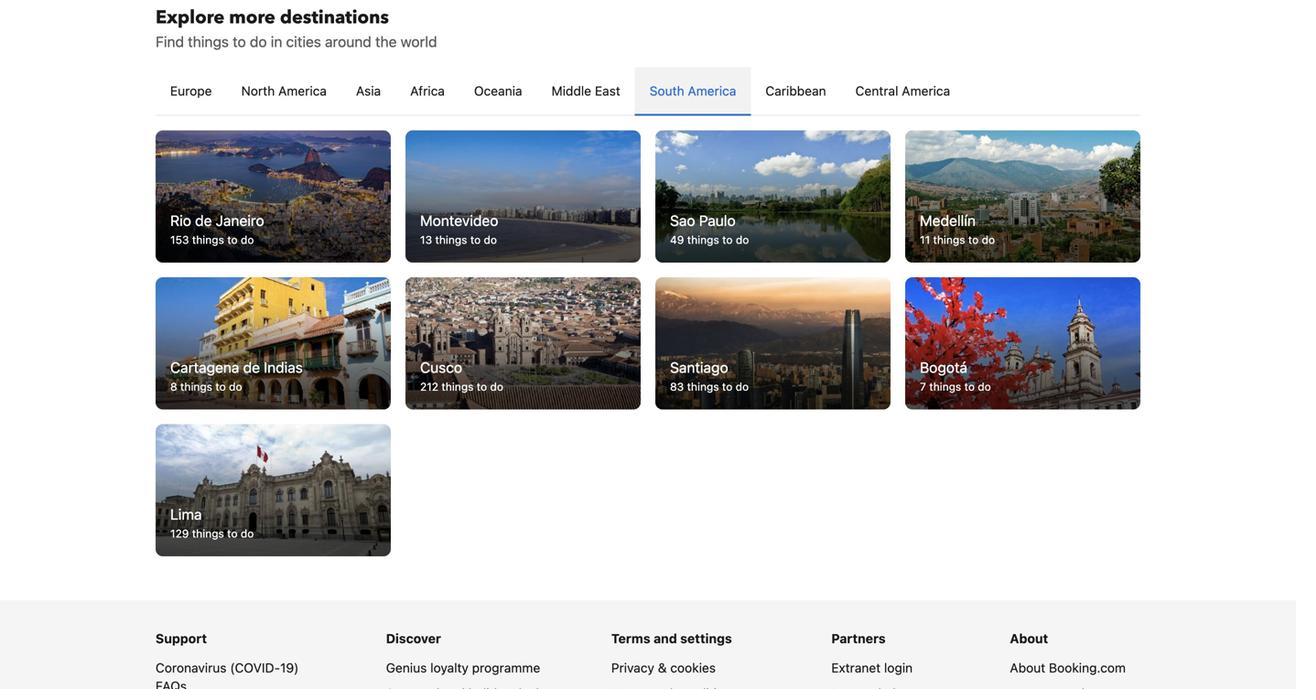 Task type: vqa. For each thing, say whether or not it's contained in the screenshot.
world on the top
yes



Task type: locate. For each thing, give the bounding box(es) containing it.
to inside santiago 83 things to do
[[722, 380, 733, 393]]

1 vertical spatial about
[[1010, 661, 1046, 676]]

europe button
[[156, 67, 227, 115]]

things right the 129
[[192, 527, 224, 540]]

to
[[233, 33, 246, 50], [227, 233, 238, 246], [470, 233, 481, 246], [722, 233, 733, 246], [968, 233, 979, 246], [215, 380, 226, 393], [477, 380, 487, 393], [722, 380, 733, 393], [964, 380, 975, 393], [227, 527, 238, 540]]

things down explore in the left of the page
[[188, 33, 229, 50]]

things down paulo at the right of page
[[687, 233, 719, 246]]

middle east
[[552, 83, 620, 98]]

do inside rio de janeiro 153 things to do
[[241, 233, 254, 246]]

things inside cusco 212 things to do
[[442, 380, 474, 393]]

things down the montevideo
[[435, 233, 467, 246]]

america right central
[[902, 83, 950, 98]]

tab list containing europe
[[156, 67, 1141, 116]]

de right 'rio'
[[195, 212, 212, 229]]

to down medellín
[[968, 233, 979, 246]]

world
[[401, 33, 437, 50]]

to inside lima 129 things to do
[[227, 527, 238, 540]]

about
[[1010, 631, 1048, 646], [1010, 661, 1046, 676]]

de
[[195, 212, 212, 229], [243, 359, 260, 376]]

cusco image
[[406, 277, 641, 410]]

de inside cartagena de indias 8 things to do
[[243, 359, 260, 376]]

caribbean
[[766, 83, 826, 98]]

to down "cartagena"
[[215, 380, 226, 393]]

tab list
[[156, 67, 1141, 116]]

de for rio
[[195, 212, 212, 229]]

to inside sao paulo 49 things to do
[[722, 233, 733, 246]]

to inside montevideo 13 things to do
[[470, 233, 481, 246]]

1 america from the left
[[278, 83, 327, 98]]

sao paulo 49 things to do
[[670, 212, 749, 246]]

things right 153
[[192, 233, 224, 246]]

de left indias
[[243, 359, 260, 376]]

things down "cartagena"
[[180, 380, 212, 393]]

things inside medellín 11 things to do
[[933, 233, 965, 246]]

things down bogotá
[[929, 380, 961, 393]]

things inside cartagena de indias 8 things to do
[[180, 380, 212, 393]]

to inside rio de janeiro 153 things to do
[[227, 233, 238, 246]]

america right south
[[688, 83, 736, 98]]

coronavirus (covid-19) faqs
[[156, 661, 299, 689]]

things down santiago
[[687, 380, 719, 393]]

0 vertical spatial about
[[1010, 631, 1048, 646]]

do inside cusco 212 things to do
[[490, 380, 503, 393]]

extranet login
[[831, 661, 913, 676]]

things inside sao paulo 49 things to do
[[687, 233, 719, 246]]

do right the 129
[[241, 527, 254, 540]]

rio de janeiro 153 things to do
[[170, 212, 264, 246]]

do inside bogotá 7 things to do
[[978, 380, 991, 393]]

america inside "button"
[[902, 83, 950, 98]]

do down janeiro
[[241, 233, 254, 246]]

genius loyalty programme link
[[386, 661, 540, 676]]

to down bogotá
[[964, 380, 975, 393]]

3 america from the left
[[902, 83, 950, 98]]

to down paulo at the right of page
[[722, 233, 733, 246]]

sao
[[670, 212, 695, 229]]

do right 212
[[490, 380, 503, 393]]

to right the 129
[[227, 527, 238, 540]]

bogotá image
[[905, 277, 1141, 410]]

bogotá 7 things to do
[[920, 359, 991, 393]]

do right 11
[[982, 233, 995, 246]]

destinations
[[280, 5, 389, 30]]

janeiro
[[216, 212, 264, 229]]

rio
[[170, 212, 191, 229]]

do inside explore more destinations find things to do in cities around the world
[[250, 33, 267, 50]]

santiago 83 things to do
[[670, 359, 749, 393]]

things down medellín
[[933, 233, 965, 246]]

asia
[[356, 83, 381, 98]]

1 horizontal spatial america
[[688, 83, 736, 98]]

medellín image
[[905, 130, 1141, 263]]

do left in
[[250, 33, 267, 50]]

medellín 11 things to do
[[920, 212, 995, 246]]

bogotá
[[920, 359, 968, 376]]

things inside bogotá 7 things to do
[[929, 380, 961, 393]]

about left booking.com at bottom right
[[1010, 661, 1046, 676]]

to down the montevideo
[[470, 233, 481, 246]]

2 about from the top
[[1010, 661, 1046, 676]]

santiago
[[670, 359, 728, 376]]

do right 7
[[978, 380, 991, 393]]

cartagena de indias image
[[156, 277, 391, 410]]

north america
[[241, 83, 327, 98]]

11
[[920, 233, 930, 246]]

1 horizontal spatial de
[[243, 359, 260, 376]]

about for about booking.com
[[1010, 661, 1046, 676]]

do
[[250, 33, 267, 50], [241, 233, 254, 246], [484, 233, 497, 246], [736, 233, 749, 246], [982, 233, 995, 246], [229, 380, 242, 393], [490, 380, 503, 393], [736, 380, 749, 393], [978, 380, 991, 393], [241, 527, 254, 540]]

america for south america
[[688, 83, 736, 98]]

settings
[[680, 631, 732, 646]]

extranet
[[831, 661, 881, 676]]

east
[[595, 83, 620, 98]]

1 about from the top
[[1010, 631, 1048, 646]]

america
[[278, 83, 327, 98], [688, 83, 736, 98], [902, 83, 950, 98]]

to down the more
[[233, 33, 246, 50]]

0 horizontal spatial america
[[278, 83, 327, 98]]

america right north
[[278, 83, 327, 98]]

do down the montevideo
[[484, 233, 497, 246]]

2 america from the left
[[688, 83, 736, 98]]

2 horizontal spatial america
[[902, 83, 950, 98]]

13
[[420, 233, 432, 246]]

do right 49
[[736, 233, 749, 246]]

1 vertical spatial de
[[243, 359, 260, 376]]

more
[[229, 5, 275, 30]]

america for central america
[[902, 83, 950, 98]]

around
[[325, 33, 372, 50]]

0 vertical spatial de
[[195, 212, 212, 229]]

de for cartagena
[[243, 359, 260, 376]]

things down cusco
[[442, 380, 474, 393]]

do inside sao paulo 49 things to do
[[736, 233, 749, 246]]

to down santiago
[[722, 380, 733, 393]]

do right 83
[[736, 380, 749, 393]]

loyalty
[[430, 661, 469, 676]]

do down "cartagena"
[[229, 380, 242, 393]]

america inside button
[[278, 83, 327, 98]]

sao paulo image
[[655, 130, 891, 263]]

america inside button
[[688, 83, 736, 98]]

things inside santiago 83 things to do
[[687, 380, 719, 393]]

oceania button
[[459, 67, 537, 115]]

extranet login link
[[831, 661, 913, 676]]

montevideo image
[[406, 130, 641, 263]]

de inside rio de janeiro 153 things to do
[[195, 212, 212, 229]]

cusco
[[420, 359, 462, 376]]

terms and settings
[[611, 631, 732, 646]]

central america button
[[841, 67, 965, 115]]

africa button
[[396, 67, 459, 115]]

0 horizontal spatial de
[[195, 212, 212, 229]]

129
[[170, 527, 189, 540]]

things
[[188, 33, 229, 50], [192, 233, 224, 246], [435, 233, 467, 246], [687, 233, 719, 246], [933, 233, 965, 246], [180, 380, 212, 393], [442, 380, 474, 393], [687, 380, 719, 393], [929, 380, 961, 393], [192, 527, 224, 540]]

about up about booking.com
[[1010, 631, 1048, 646]]

to right 212
[[477, 380, 487, 393]]

to down janeiro
[[227, 233, 238, 246]]

find
[[156, 33, 184, 50]]



Task type: describe. For each thing, give the bounding box(es) containing it.
north america button
[[227, 67, 341, 115]]

to inside cusco 212 things to do
[[477, 380, 487, 393]]

montevideo 13 things to do
[[420, 212, 498, 246]]

south america
[[650, 83, 736, 98]]

(covid-
[[230, 661, 280, 676]]

&
[[658, 661, 667, 676]]

middle east button
[[537, 67, 635, 115]]

north
[[241, 83, 275, 98]]

cusco 212 things to do
[[420, 359, 503, 393]]

do inside santiago 83 things to do
[[736, 380, 749, 393]]

to inside explore more destinations find things to do in cities around the world
[[233, 33, 246, 50]]

about booking.com
[[1010, 661, 1126, 676]]

in
[[271, 33, 282, 50]]

africa
[[410, 83, 445, 98]]

cartagena de indias 8 things to do
[[170, 359, 303, 393]]

coronavirus (covid-19) faqs link
[[156, 661, 299, 689]]

explore
[[156, 5, 224, 30]]

rio de janeiro image
[[156, 130, 391, 263]]

support
[[156, 631, 207, 646]]

49
[[670, 233, 684, 246]]

middle
[[552, 83, 591, 98]]

cities
[[286, 33, 321, 50]]

faqs
[[156, 679, 187, 689]]

discover
[[386, 631, 441, 646]]

terms
[[611, 631, 650, 646]]

things inside explore more destinations find things to do in cities around the world
[[188, 33, 229, 50]]

212
[[420, 380, 439, 393]]

central
[[856, 83, 898, 98]]

south america button
[[635, 67, 751, 115]]

do inside montevideo 13 things to do
[[484, 233, 497, 246]]

to inside medellín 11 things to do
[[968, 233, 979, 246]]

programme
[[472, 661, 540, 676]]

europe
[[170, 83, 212, 98]]

explore more destinations find things to do in cities around the world
[[156, 5, 437, 50]]

caribbean button
[[751, 67, 841, 115]]

paulo
[[699, 212, 736, 229]]

do inside medellín 11 things to do
[[982, 233, 995, 246]]

to inside cartagena de indias 8 things to do
[[215, 380, 226, 393]]

login
[[884, 661, 913, 676]]

do inside cartagena de indias 8 things to do
[[229, 380, 242, 393]]

8
[[170, 380, 177, 393]]

19)
[[280, 661, 299, 676]]

montevideo
[[420, 212, 498, 229]]

privacy
[[611, 661, 654, 676]]

genius loyalty programme
[[386, 661, 540, 676]]

central america
[[856, 83, 950, 98]]

lima 129 things to do
[[170, 506, 254, 540]]

83
[[670, 380, 684, 393]]

privacy & cookies
[[611, 661, 716, 676]]

lima image
[[156, 424, 391, 557]]

things inside montevideo 13 things to do
[[435, 233, 467, 246]]

partners
[[831, 631, 886, 646]]

7
[[920, 380, 926, 393]]

genius
[[386, 661, 427, 676]]

about booking.com link
[[1010, 661, 1126, 676]]

things inside lima 129 things to do
[[192, 527, 224, 540]]

about for about
[[1010, 631, 1048, 646]]

oceania
[[474, 83, 522, 98]]

south
[[650, 83, 684, 98]]

cookies
[[670, 661, 716, 676]]

lima
[[170, 506, 202, 523]]

booking.com
[[1049, 661, 1126, 676]]

do inside lima 129 things to do
[[241, 527, 254, 540]]

medellín
[[920, 212, 976, 229]]

coronavirus
[[156, 661, 227, 676]]

indias
[[264, 359, 303, 376]]

america for north america
[[278, 83, 327, 98]]

153
[[170, 233, 189, 246]]

privacy & cookies link
[[611, 661, 716, 676]]

and
[[654, 631, 677, 646]]

to inside bogotá 7 things to do
[[964, 380, 975, 393]]

asia button
[[341, 67, 396, 115]]

the
[[375, 33, 397, 50]]

santiago image
[[655, 277, 891, 410]]

cartagena
[[170, 359, 239, 376]]

things inside rio de janeiro 153 things to do
[[192, 233, 224, 246]]



